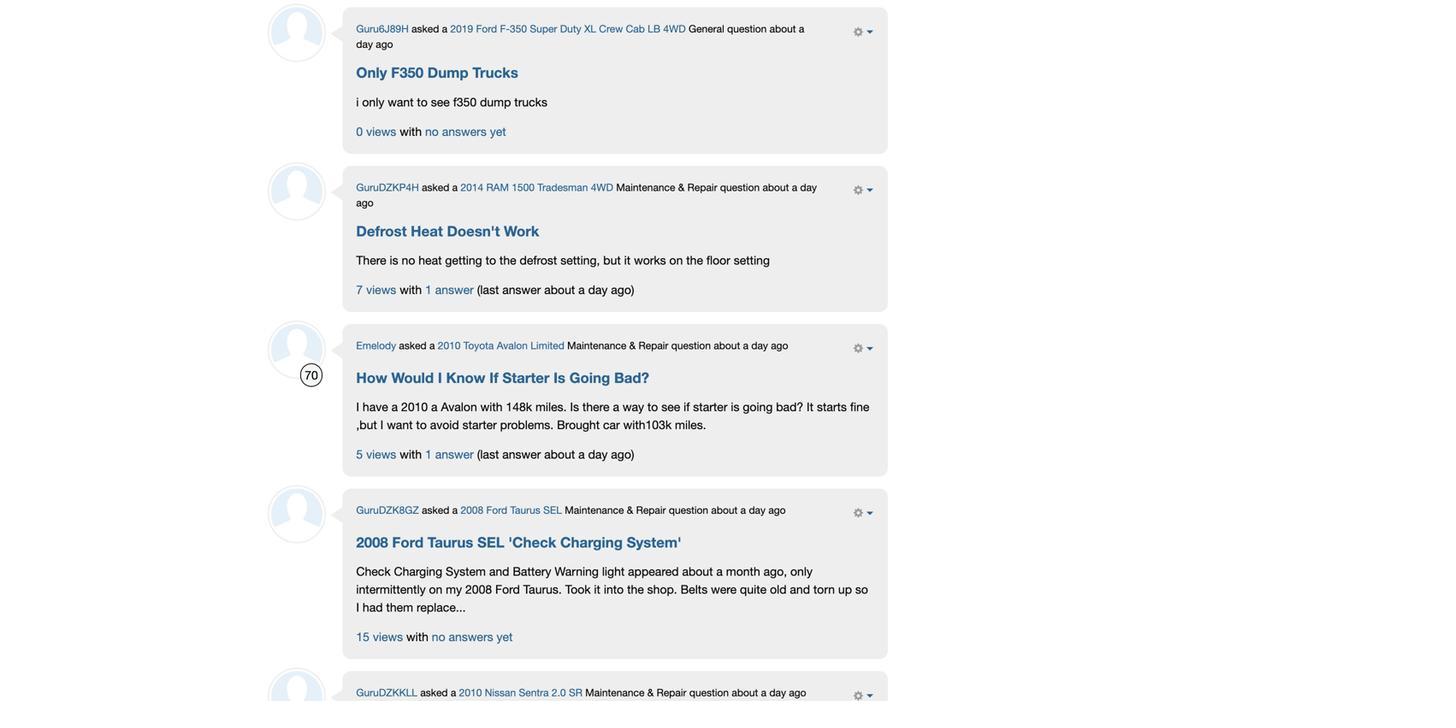 Task type: vqa. For each thing, say whether or not it's contained in the screenshot.
messages at the right bottom
no



Task type: locate. For each thing, give the bounding box(es) containing it.
only right i
[[362, 95, 385, 109]]

asked for would
[[399, 340, 427, 352]]

2010 down would
[[401, 400, 428, 414]]

is inside how would i know if starter is going bad? link
[[554, 369, 566, 386]]

5
[[356, 448, 363, 462]]

1 vertical spatial taurus
[[428, 534, 474, 551]]

1 vertical spatial 2010
[[401, 400, 428, 414]]

2019 ford f-350 super duty xl crew cab lb 4wd link
[[451, 23, 686, 35]]

replace...
[[417, 601, 466, 615]]

answers down f350
[[442, 124, 487, 139]]

on right works on the left top
[[670, 253, 683, 267]]

1 vertical spatial miles.
[[675, 418, 707, 432]]

day inside maintenance & repair             question             about a day ago
[[801, 181, 817, 193]]

yet up nissan
[[497, 630, 513, 645]]

a
[[442, 23, 448, 35], [799, 23, 805, 35], [452, 181, 458, 193], [792, 181, 798, 193], [579, 283, 585, 297], [430, 340, 435, 352], [743, 340, 749, 352], [392, 400, 398, 414], [431, 400, 438, 414], [613, 400, 620, 414], [579, 448, 585, 462], [452, 505, 458, 517], [741, 505, 746, 517], [717, 565, 723, 579], [451, 687, 456, 699], [761, 687, 767, 699]]

had
[[363, 601, 383, 615]]

no answers yet link down f350
[[425, 124, 506, 139]]

with right 5 views link
[[400, 448, 422, 462]]

2010
[[438, 340, 461, 352], [401, 400, 428, 414], [459, 687, 482, 699]]

answers for taurus
[[449, 630, 493, 645]]

no for ford
[[432, 630, 446, 645]]

check charging system and battery warning light appeared about a month  ago, only intermittently on my 2008 ford taurus. took it into the shop. belts  were quite old  and torn up so i had them replace...
[[356, 565, 869, 615]]

ford left "f-"
[[476, 23, 497, 35]]

0 vertical spatial want
[[388, 95, 414, 109]]

1 vertical spatial yet
[[497, 630, 513, 645]]

answers
[[442, 124, 487, 139], [449, 630, 493, 645]]

charging up warning in the left of the page
[[561, 534, 623, 551]]

1 vertical spatial starter
[[463, 418, 497, 432]]

0 horizontal spatial taurus
[[428, 534, 474, 551]]

no left heat
[[402, 253, 415, 267]]

2 1 answer link from the top
[[425, 448, 474, 462]]

0 horizontal spatial miles.
[[536, 400, 567, 414]]

i left had
[[356, 601, 359, 615]]

miles.
[[536, 400, 567, 414], [675, 418, 707, 432]]

ago inside maintenance & repair             question             about a day ago
[[356, 197, 374, 209]]

15 views with no answers yet
[[356, 630, 513, 645]]

2 1 from the top
[[425, 448, 432, 462]]

ago,
[[764, 565, 787, 579]]

0 horizontal spatial on
[[429, 583, 443, 597]]

maintenance up works on the left top
[[616, 181, 676, 193]]

asked left 2019
[[412, 23, 439, 35]]

no
[[425, 124, 439, 139], [402, 253, 415, 267], [432, 630, 446, 645]]

avalon inside i have a 2010 a avalon with 148k miles. is there a way to see if starter is going  bad? it starts fine ,but i want to avoid starter problems. brought car with103k  miles.
[[441, 400, 477, 414]]

(last for work
[[477, 283, 499, 297]]

is right there
[[390, 253, 399, 267]]

& inside maintenance & repair             question             about a day ago
[[678, 181, 685, 193]]

2010 toyota avalon limited link
[[438, 340, 565, 352]]

0 vertical spatial 2010
[[438, 340, 461, 352]]

1 vertical spatial avalon
[[441, 400, 477, 414]]

going
[[743, 400, 773, 414]]

yet for sel
[[497, 630, 513, 645]]

0 vertical spatial answers
[[442, 124, 487, 139]]

0 vertical spatial ago)
[[611, 283, 635, 297]]

sel down the 2008 ford taurus sel link
[[478, 534, 505, 551]]

asked right gurudzkkll
[[420, 687, 448, 699]]

a inside maintenance & repair             question             about a day ago
[[792, 181, 798, 193]]

torn
[[814, 583, 835, 597]]

1 vertical spatial answers
[[449, 630, 493, 645]]

2010 left toyota
[[438, 340, 461, 352]]

0 horizontal spatial starter
[[463, 418, 497, 432]]

with right 0 views link
[[400, 124, 422, 139]]

the inside check charging system and battery warning light appeared about a month  ago, only intermittently on my 2008 ford taurus. took it into the shop. belts  were quite old  and torn up so i had them replace...
[[627, 583, 644, 597]]

there
[[583, 400, 610, 414]]

1 answer link for i
[[425, 448, 474, 462]]

charging
[[561, 534, 623, 551], [394, 565, 443, 579]]

views right 5
[[366, 448, 397, 462]]

1 answer link
[[425, 283, 474, 297], [425, 448, 474, 462]]

gurudzkkll
[[356, 687, 418, 699]]

maintenance up warning in the left of the page
[[565, 505, 624, 517]]

charging up intermittently
[[394, 565, 443, 579]]

0 horizontal spatial is
[[554, 369, 566, 386]]

repair
[[688, 181, 718, 193], [639, 340, 669, 352], [636, 505, 666, 517], [657, 687, 687, 699]]

is up 'brought'
[[570, 400, 579, 414]]

only f350 dump trucks link
[[356, 64, 519, 81]]

there is no heat getting to the defrost setting, but it works on the floor setting
[[356, 253, 770, 267]]

views right 7
[[366, 283, 397, 297]]

to up with103k
[[648, 400, 658, 414]]

the right into
[[627, 583, 644, 597]]

no down "replace..."
[[432, 630, 446, 645]]

i have a 2010 a avalon with 148k miles. is there a way to see if starter is going  bad? it starts fine ,but i want to avoid starter problems. brought car with103k  miles.
[[356, 400, 870, 432]]

answer down problems.
[[503, 448, 541, 462]]

1 vertical spatial only
[[791, 565, 813, 579]]

asked
[[412, 23, 439, 35], [422, 181, 450, 193], [399, 340, 427, 352], [422, 505, 450, 517], [420, 687, 448, 699]]

0 vertical spatial and
[[489, 565, 510, 579]]

a inside general             question             about a day ago
[[799, 23, 805, 35]]

yet down dump
[[490, 124, 506, 139]]

0 horizontal spatial it
[[594, 583, 601, 597]]

see
[[431, 95, 450, 109], [662, 400, 681, 414]]

f350
[[453, 95, 477, 109]]

see left if
[[662, 400, 681, 414]]

emelody asked a 2010 toyota avalon limited maintenance & repair             question             about a day ago
[[356, 340, 789, 352]]

1 ago) from the top
[[611, 283, 635, 297]]

views right 15
[[373, 630, 403, 645]]

2010 left nissan
[[459, 687, 482, 699]]

1 for would
[[425, 448, 432, 462]]

0 vertical spatial on
[[670, 253, 683, 267]]

2008 up 2008 ford taurus sel 'check charging system'
[[461, 505, 484, 517]]

question inside general             question             about a day ago
[[728, 23, 767, 35]]

avalon for toyota
[[497, 340, 528, 352]]

avalon up avoid in the left bottom of the page
[[441, 400, 477, 414]]

1 vertical spatial it
[[594, 583, 601, 597]]

views right 0
[[366, 124, 397, 139]]

on inside check charging system and battery warning light appeared about a month  ago, only intermittently on my 2008 ford taurus. took it into the shop. belts  were quite old  and torn up so i had them replace...
[[429, 583, 443, 597]]

1 vertical spatial is
[[570, 400, 579, 414]]

1 vertical spatial 1 answer link
[[425, 448, 474, 462]]

maintenance up going
[[568, 340, 627, 352]]

1 horizontal spatial taurus
[[510, 505, 541, 517]]

1 (last from the top
[[477, 283, 499, 297]]

and
[[489, 565, 510, 579], [790, 583, 810, 597]]

1 vertical spatial (last
[[477, 448, 499, 462]]

charging inside check charging system and battery warning light appeared about a month  ago, only intermittently on my 2008 ford taurus. took it into the shop. belts  were quite old  and torn up so i had them replace...
[[394, 565, 443, 579]]

gurudzk8gz asked a 2008 ford taurus sel maintenance & repair             question             about a day ago
[[356, 505, 786, 517]]

350
[[510, 23, 527, 35]]

defrost
[[356, 222, 407, 240]]

views for 0
[[366, 124, 397, 139]]

views
[[366, 124, 397, 139], [366, 283, 397, 297], [366, 448, 397, 462], [373, 630, 403, 645]]

sr
[[569, 687, 583, 699]]

1 horizontal spatial see
[[662, 400, 681, 414]]

0 vertical spatial see
[[431, 95, 450, 109]]

2 (last from the top
[[477, 448, 499, 462]]

if
[[490, 369, 499, 386]]

1 vertical spatial ago)
[[611, 448, 635, 462]]

only right ago,
[[791, 565, 813, 579]]

1 answer link down avoid in the left bottom of the page
[[425, 448, 474, 462]]

1 vertical spatial on
[[429, 583, 443, 597]]

1 horizontal spatial sel
[[544, 505, 562, 517]]

0 horizontal spatial 4wd
[[591, 181, 614, 193]]

way
[[623, 400, 644, 414]]

gurudzk8gz link
[[356, 505, 419, 517]]

day inside general             question             about a day ago
[[356, 38, 373, 50]]

i only want to see f350 dump trucks
[[356, 95, 548, 109]]

it left into
[[594, 583, 601, 597]]

ago
[[376, 38, 393, 50], [356, 197, 374, 209], [771, 340, 789, 352], [769, 505, 786, 517], [789, 687, 807, 699]]

0 vertical spatial is
[[390, 253, 399, 267]]

taurus up system
[[428, 534, 474, 551]]

0 vertical spatial it
[[624, 253, 631, 267]]

xl
[[585, 23, 596, 35]]

0 vertical spatial miles.
[[536, 400, 567, 414]]

starter right if
[[693, 400, 728, 414]]

1 vertical spatial 1
[[425, 448, 432, 462]]

views for 15
[[373, 630, 403, 645]]

the left "defrost"
[[500, 253, 517, 267]]

2 vertical spatial no
[[432, 630, 446, 645]]

1
[[425, 283, 432, 297], [425, 448, 432, 462]]

old
[[770, 583, 787, 597]]

1 horizontal spatial and
[[790, 583, 810, 597]]

setting
[[734, 253, 770, 267]]

miles. up problems.
[[536, 400, 567, 414]]

is left going
[[731, 400, 740, 414]]

warning
[[555, 565, 599, 579]]

heat
[[411, 222, 443, 240]]

ford down battery
[[496, 583, 520, 597]]

car
[[603, 418, 620, 432]]

ford down gurudzk8gz
[[392, 534, 424, 551]]

asked up would
[[399, 340, 427, 352]]

avalon
[[497, 340, 528, 352], [441, 400, 477, 414]]

(last up the 2008 ford taurus sel link
[[477, 448, 499, 462]]

work
[[504, 222, 540, 240]]

1 horizontal spatial avalon
[[497, 340, 528, 352]]

repair inside maintenance & repair             question             about a day ago
[[688, 181, 718, 193]]

with right 7 views link
[[400, 283, 422, 297]]

2019
[[451, 23, 473, 35]]

is left going
[[554, 369, 566, 386]]

no down "i only want to see f350 dump trucks"
[[425, 124, 439, 139]]

1 horizontal spatial only
[[791, 565, 813, 579]]

and left battery
[[489, 565, 510, 579]]

sel up 'check
[[544, 505, 562, 517]]

ago) down "but"
[[611, 283, 635, 297]]

0 vertical spatial starter
[[693, 400, 728, 414]]

and right old in the right bottom of the page
[[790, 583, 810, 597]]

asked for heat
[[422, 181, 450, 193]]

month
[[726, 565, 761, 579]]

0 vertical spatial avalon
[[497, 340, 528, 352]]

15 views link
[[356, 630, 403, 645]]

starts
[[817, 400, 847, 414]]

on left the "my"
[[429, 583, 443, 597]]

1 horizontal spatial is
[[570, 400, 579, 414]]

1 1 from the top
[[425, 283, 432, 297]]

sel
[[544, 505, 562, 517], [478, 534, 505, 551]]

it
[[624, 253, 631, 267], [594, 583, 601, 597]]

taurus inside 2008 ford taurus sel 'check charging system' link
[[428, 534, 474, 551]]

i left know
[[438, 369, 442, 386]]

0 horizontal spatial sel
[[478, 534, 505, 551]]

1 1 answer link from the top
[[425, 283, 474, 297]]

0 horizontal spatial only
[[362, 95, 385, 109]]

(last down the getting
[[477, 283, 499, 297]]

avalon up how would i know if starter is going bad?
[[497, 340, 528, 352]]

answers for dump
[[442, 124, 487, 139]]

asked left 2014
[[422, 181, 450, 193]]

1 horizontal spatial is
[[731, 400, 740, 414]]

0 vertical spatial is
[[554, 369, 566, 386]]

general
[[689, 23, 725, 35]]

0 vertical spatial 1 answer link
[[425, 283, 474, 297]]

1 vertical spatial charging
[[394, 565, 443, 579]]

0 horizontal spatial is
[[390, 253, 399, 267]]

1 vertical spatial see
[[662, 400, 681, 414]]

asked for ford
[[422, 505, 450, 517]]

4wd right tradesman at the top
[[591, 181, 614, 193]]

tradesman
[[538, 181, 588, 193]]

want down the have
[[387, 418, 413, 432]]

know
[[446, 369, 486, 386]]

&
[[678, 181, 685, 193], [630, 340, 636, 352], [627, 505, 634, 517], [648, 687, 654, 699]]

miles. down if
[[675, 418, 707, 432]]

2008 up check
[[356, 534, 388, 551]]

so
[[856, 583, 869, 597]]

is
[[390, 253, 399, 267], [731, 400, 740, 414]]

0 vertical spatial no answers yet link
[[425, 124, 506, 139]]

0 horizontal spatial and
[[489, 565, 510, 579]]

0 horizontal spatial avalon
[[441, 400, 477, 414]]

1 down heat
[[425, 283, 432, 297]]

nissan
[[485, 687, 516, 699]]

2 ago) from the top
[[611, 448, 635, 462]]

avalon for a
[[441, 400, 477, 414]]

1 vertical spatial no answers yet link
[[432, 630, 513, 645]]

answers down "replace..."
[[449, 630, 493, 645]]

0 vertical spatial no
[[425, 124, 439, 139]]

general             question             about a day ago
[[356, 23, 805, 50]]

ford
[[476, 23, 497, 35], [487, 505, 508, 517], [392, 534, 424, 551], [496, 583, 520, 597]]

see left f350
[[431, 95, 450, 109]]

0 vertical spatial only
[[362, 95, 385, 109]]

is inside i have a 2010 a avalon with 148k miles. is there a way to see if starter is going  bad? it starts fine ,but i want to avoid starter problems. brought car with103k  miles.
[[731, 400, 740, 414]]

asked right gurudzk8gz
[[422, 505, 450, 517]]

1 down avoid in the left bottom of the page
[[425, 448, 432, 462]]

maintenance
[[616, 181, 676, 193], [568, 340, 627, 352], [565, 505, 624, 517], [586, 687, 645, 699]]

2010 for toyota
[[438, 340, 461, 352]]

0 vertical spatial (last
[[477, 283, 499, 297]]

0 vertical spatial taurus
[[510, 505, 541, 517]]

want down f350
[[388, 95, 414, 109]]

starter up 5 views with 1 answer (last answer about a day ago)
[[463, 418, 497, 432]]

2008 down system
[[466, 583, 492, 597]]

emelody link
[[356, 340, 396, 352]]

with left the 148k
[[481, 400, 503, 414]]

2008
[[461, 505, 484, 517], [356, 534, 388, 551], [466, 583, 492, 597]]

4wd right lb
[[664, 23, 686, 35]]

1500
[[512, 181, 535, 193]]

ago) down car
[[611, 448, 635, 462]]

2 vertical spatial 2010
[[459, 687, 482, 699]]

1 horizontal spatial charging
[[561, 534, 623, 551]]

0 horizontal spatial charging
[[394, 565, 443, 579]]

1 horizontal spatial miles.
[[675, 418, 707, 432]]

0 vertical spatial 4wd
[[664, 23, 686, 35]]

taurus up 2008 ford taurus sel 'check charging system'
[[510, 505, 541, 517]]

0 vertical spatial 1
[[425, 283, 432, 297]]

with for 5
[[400, 448, 422, 462]]

0 vertical spatial yet
[[490, 124, 506, 139]]

it right "but"
[[624, 253, 631, 267]]

the left floor
[[687, 253, 703, 267]]

1 answer link down the getting
[[425, 283, 474, 297]]

belts
[[681, 583, 708, 597]]

2010 inside i have a 2010 a avalon with 148k miles. is there a way to see if starter is going  bad? it starts fine ,but i want to avoid starter problems. brought car with103k  miles.
[[401, 400, 428, 414]]

1 vertical spatial sel
[[478, 534, 505, 551]]

doesn't
[[447, 222, 500, 240]]

with down them
[[407, 630, 429, 645]]

2008 inside check charging system and battery warning light appeared about a month  ago, only intermittently on my 2008 ford taurus. took it into the shop. belts  were quite old  and torn up so i had them replace...
[[466, 583, 492, 597]]

1 horizontal spatial on
[[670, 253, 683, 267]]

no answers yet link down "replace..."
[[432, 630, 513, 645]]

no answers yet link for taurus
[[432, 630, 513, 645]]

1 horizontal spatial the
[[627, 583, 644, 597]]

1 vertical spatial want
[[387, 418, 413, 432]]

about inside check charging system and battery warning light appeared about a month  ago, only intermittently on my 2008 ford taurus. took it into the shop. belts  were quite old  and torn up so i had them replace...
[[682, 565, 713, 579]]

,but
[[356, 418, 377, 432]]

1 vertical spatial is
[[731, 400, 740, 414]]

0 horizontal spatial see
[[431, 95, 450, 109]]

2 vertical spatial 2008
[[466, 583, 492, 597]]



Task type: describe. For each thing, give the bounding box(es) containing it.
2014
[[461, 181, 484, 193]]

works
[[634, 253, 666, 267]]

trucks
[[473, 64, 519, 81]]

if
[[684, 400, 690, 414]]

about inside general             question             about a day ago
[[770, 23, 796, 35]]

asked for f350
[[412, 23, 439, 35]]

with for 7
[[400, 283, 422, 297]]

bad?
[[614, 369, 650, 386]]

with inside i have a 2010 a avalon with 148k miles. is there a way to see if starter is going  bad? it starts fine ,but i want to avoid starter problems. brought car with103k  miles.
[[481, 400, 503, 414]]

them
[[386, 601, 413, 615]]

how would i know if starter is going bad? link
[[356, 369, 650, 386]]

'check
[[509, 534, 557, 551]]

ago) for how would i know if starter is going bad?
[[611, 448, 635, 462]]

1 vertical spatial and
[[790, 583, 810, 597]]

sentra
[[519, 687, 549, 699]]

1 vertical spatial 2008
[[356, 534, 388, 551]]

ago) for defrost heat doesn't work
[[611, 283, 635, 297]]

is inside i have a 2010 a avalon with 148k miles. is there a way to see if starter is going  bad? it starts fine ,but i want to avoid starter problems. brought car with103k  miles.
[[570, 400, 579, 414]]

i inside check charging system and battery warning light appeared about a month  ago, only intermittently on my 2008 ford taurus. took it into the shop. belts  were quite old  and torn up so i had them replace...
[[356, 601, 359, 615]]

bad?
[[776, 400, 804, 414]]

gurudzkp4h asked a 2014 ram 1500 tradesman 4wd
[[356, 181, 614, 193]]

system'
[[627, 534, 682, 551]]

i left the have
[[356, 400, 359, 414]]

f-
[[500, 23, 510, 35]]

system
[[446, 565, 486, 579]]

maintenance right sr
[[586, 687, 645, 699]]

into
[[604, 583, 624, 597]]

no for f350
[[425, 124, 439, 139]]

gurudzkkll asked a 2010 nissan sentra 2.0 sr maintenance & repair             question             about a day ago
[[356, 687, 807, 699]]

guru6j89h link
[[356, 23, 409, 35]]

15
[[356, 630, 370, 645]]

guru6j89h
[[356, 23, 409, 35]]

1 horizontal spatial starter
[[693, 400, 728, 414]]

took
[[565, 583, 591, 597]]

2008 ford taurus sel 'check charging system'
[[356, 534, 682, 551]]

7
[[356, 283, 363, 297]]

7 views with 1 answer (last answer about a day ago)
[[356, 283, 635, 297]]

quite
[[740, 583, 767, 597]]

my
[[446, 583, 462, 597]]

light
[[602, 565, 625, 579]]

see inside i have a 2010 a avalon with 148k miles. is there a way to see if starter is going  bad? it starts fine ,but i want to avoid starter problems. brought car with103k  miles.
[[662, 400, 681, 414]]

maintenance inside maintenance & repair             question             about a day ago
[[616, 181, 676, 193]]

crew
[[599, 23, 623, 35]]

0 vertical spatial 2008
[[461, 505, 484, 517]]

emelody
[[356, 340, 396, 352]]

defrost heat doesn't work
[[356, 222, 540, 240]]

shop.
[[648, 583, 678, 597]]

battery
[[513, 565, 552, 579]]

yet for trucks
[[490, 124, 506, 139]]

gurudzkkll link
[[356, 687, 418, 699]]

1 horizontal spatial it
[[624, 253, 631, 267]]

0 vertical spatial sel
[[544, 505, 562, 517]]

(last for know
[[477, 448, 499, 462]]

2010 nissan sentra 2.0 sr link
[[459, 687, 583, 699]]

answer down "defrost"
[[503, 283, 541, 297]]

no answers yet link for dump
[[425, 124, 506, 139]]

duty
[[560, 23, 582, 35]]

1 for heat
[[425, 283, 432, 297]]

have
[[363, 400, 388, 414]]

appeared
[[628, 565, 679, 579]]

fine
[[851, 400, 870, 414]]

i
[[356, 95, 359, 109]]

how
[[356, 369, 388, 386]]

want inside i have a 2010 a avalon with 148k miles. is there a way to see if starter is going  bad? it starts fine ,but i want to avoid starter problems. brought car with103k  miles.
[[387, 418, 413, 432]]

to up 0 views with no answers yet
[[417, 95, 428, 109]]

only f350 dump trucks
[[356, 64, 519, 81]]

there
[[356, 253, 387, 267]]

0 horizontal spatial the
[[500, 253, 517, 267]]

avoid
[[430, 418, 459, 432]]

views for 7
[[366, 283, 397, 297]]

2010 for nissan
[[459, 687, 482, 699]]

a inside check charging system and battery warning light appeared about a month  ago, only intermittently on my 2008 ford taurus. took it into the shop. belts  were quite old  and torn up so i had them replace...
[[717, 565, 723, 579]]

2010 for a
[[401, 400, 428, 414]]

cab
[[626, 23, 645, 35]]

2008 ford taurus sel 'check charging system' link
[[356, 534, 682, 551]]

2008 ford taurus sel link
[[461, 505, 562, 517]]

ford inside check charging system and battery warning light appeared about a month  ago, only intermittently on my 2008 ford taurus. took it into the shop. belts  were quite old  and torn up so i had them replace...
[[496, 583, 520, 597]]

limited
[[531, 340, 565, 352]]

gurudzkp4h
[[356, 181, 419, 193]]

0 views with no answers yet
[[356, 124, 506, 139]]

heat
[[419, 253, 442, 267]]

but
[[604, 253, 621, 267]]

2014 ram 1500 tradesman 4wd link
[[461, 181, 614, 193]]

guru6j89h asked a 2019 ford f-350 super duty xl crew cab lb 4wd
[[356, 23, 686, 35]]

about inside maintenance & repair             question             about a day ago
[[763, 181, 789, 193]]

only
[[356, 64, 387, 81]]

ford up 2008 ford taurus sel 'check charging system'
[[487, 505, 508, 517]]

148k
[[506, 400, 532, 414]]

problems.
[[500, 418, 554, 432]]

1 horizontal spatial 4wd
[[664, 23, 686, 35]]

only inside check charging system and battery warning light appeared about a month  ago, only intermittently on my 2008 ford taurus. took it into the shop. belts  were quite old  and torn up so i had them replace...
[[791, 565, 813, 579]]

ago inside general             question             about a day ago
[[376, 38, 393, 50]]

intermittently
[[356, 583, 426, 597]]

with for 15
[[407, 630, 429, 645]]

1 answer link for doesn't
[[425, 283, 474, 297]]

2.0
[[552, 687, 566, 699]]

toyota
[[464, 340, 494, 352]]

up
[[839, 583, 852, 597]]

to right the getting
[[486, 253, 496, 267]]

with103k
[[624, 418, 672, 432]]

ram
[[487, 181, 509, 193]]

views for 5
[[366, 448, 397, 462]]

how would i know if starter is going bad?
[[356, 369, 650, 386]]

0 vertical spatial charging
[[561, 534, 623, 551]]

trucks
[[515, 95, 548, 109]]

floor
[[707, 253, 731, 267]]

check
[[356, 565, 391, 579]]

question inside maintenance & repair             question             about a day ago
[[721, 181, 760, 193]]

dump
[[480, 95, 511, 109]]

dump
[[428, 64, 469, 81]]

f350
[[391, 64, 424, 81]]

getting
[[445, 253, 482, 267]]

5 views with 1 answer (last answer about a day ago)
[[356, 448, 635, 462]]

1 vertical spatial 4wd
[[591, 181, 614, 193]]

would
[[391, 369, 434, 386]]

answer down avoid in the left bottom of the page
[[435, 448, 474, 462]]

it inside check charging system and battery warning light appeared about a month  ago, only intermittently on my 2008 ford taurus. took it into the shop. belts  were quite old  and torn up so i had them replace...
[[594, 583, 601, 597]]

i right ,but
[[381, 418, 384, 432]]

starter
[[503, 369, 550, 386]]

were
[[711, 583, 737, 597]]

7 views link
[[356, 283, 397, 297]]

taurus.
[[524, 583, 562, 597]]

answer down the getting
[[435, 283, 474, 297]]

lb
[[648, 23, 661, 35]]

1 vertical spatial no
[[402, 253, 415, 267]]

i inside how would i know if starter is going bad? link
[[438, 369, 442, 386]]

2 horizontal spatial the
[[687, 253, 703, 267]]

with for 0
[[400, 124, 422, 139]]

70
[[305, 368, 318, 382]]

to left avoid in the left bottom of the page
[[416, 418, 427, 432]]

5 views link
[[356, 448, 397, 462]]



